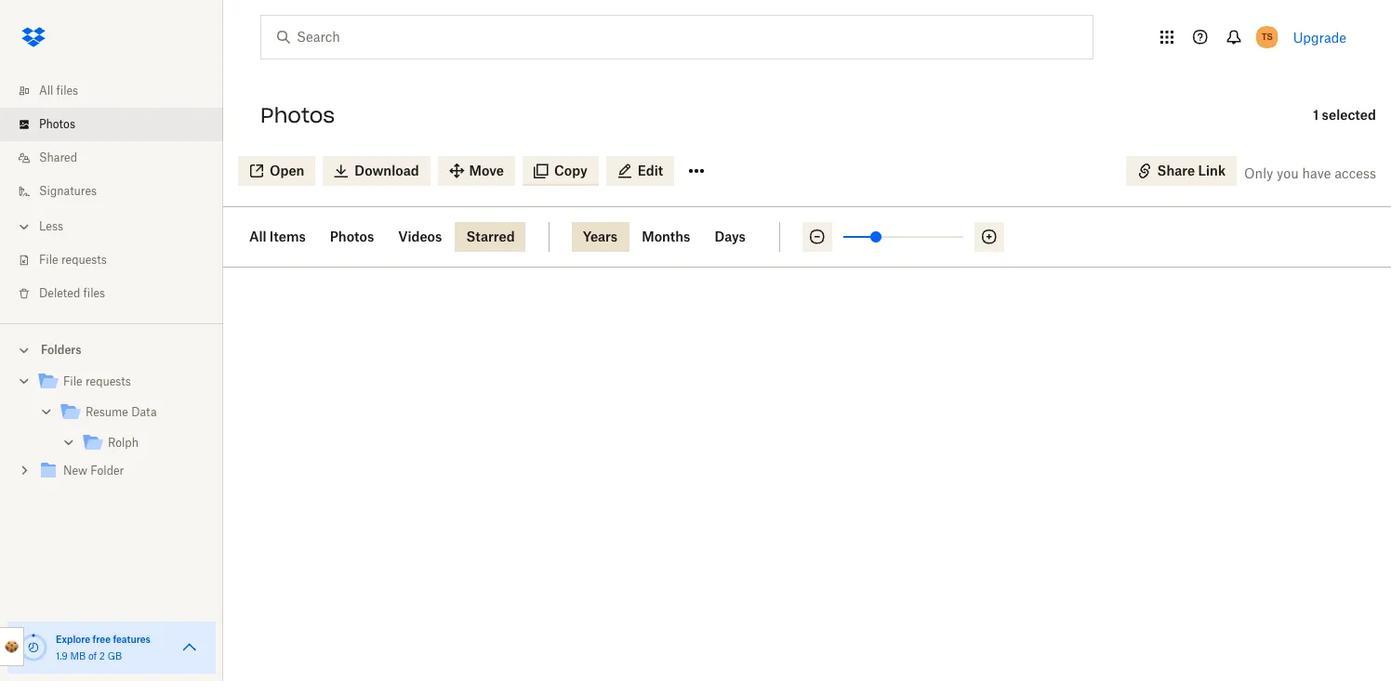 Task type: describe. For each thing, give the bounding box(es) containing it.
copy
[[554, 163, 588, 179]]

move button
[[438, 156, 515, 186]]

all items button
[[238, 222, 317, 252]]

features
[[113, 634, 151, 646]]

1.9
[[56, 651, 68, 662]]

deleted files
[[39, 287, 105, 300]]

download
[[355, 163, 419, 179]]

requests inside group
[[85, 375, 131, 389]]

all for all items
[[249, 229, 266, 245]]

starred
[[466, 229, 515, 245]]

less image
[[15, 218, 33, 236]]

of
[[88, 651, 97, 662]]

only you have access
[[1245, 166, 1377, 181]]

rolph
[[108, 436, 139, 450]]

explore
[[56, 634, 90, 646]]

resume data link
[[60, 401, 208, 426]]

requests inside list
[[61, 253, 107, 267]]

ts
[[1262, 31, 1273, 43]]

quota usage element
[[19, 634, 48, 663]]

photos inside 'list item'
[[39, 117, 75, 131]]

photos up open
[[260, 102, 335, 128]]

1 selected
[[1314, 107, 1377, 123]]

edit
[[638, 163, 663, 179]]

selected
[[1322, 107, 1377, 123]]

photos button
[[319, 222, 385, 252]]

dropbox image
[[15, 19, 52, 56]]

copy button
[[523, 156, 599, 186]]

Photo Zoom Slider range field
[[844, 236, 964, 238]]

all items
[[249, 229, 306, 245]]

group containing file requests
[[0, 364, 223, 500]]

1 vertical spatial file requests link
[[37, 370, 208, 395]]

all for all files
[[39, 84, 53, 98]]

0 vertical spatial file requests link
[[15, 244, 223, 277]]

tab list containing all items
[[238, 222, 549, 252]]

share link
[[1158, 163, 1226, 179]]

videos
[[398, 229, 442, 245]]

years button
[[572, 222, 629, 252]]

shared
[[39, 151, 77, 165]]

deleted files link
[[15, 277, 223, 311]]

new folder
[[63, 464, 124, 478]]

file requests inside list
[[39, 253, 107, 267]]

access
[[1335, 166, 1377, 181]]

open button
[[238, 156, 316, 186]]

days
[[715, 229, 746, 245]]

months button
[[631, 222, 702, 252]]

Search text field
[[297, 27, 1055, 47]]

file inside list
[[39, 253, 58, 267]]



Task type: locate. For each thing, give the bounding box(es) containing it.
have
[[1303, 166, 1332, 181]]

ts button
[[1253, 22, 1283, 52]]

all files link
[[15, 74, 223, 108]]

requests
[[61, 253, 107, 267], [85, 375, 131, 389]]

less
[[39, 220, 63, 233]]

new
[[63, 464, 88, 478]]

download button
[[323, 156, 430, 186]]

1 vertical spatial all
[[249, 229, 266, 245]]

link
[[1199, 163, 1226, 179]]

files up photos 'list item'
[[56, 84, 78, 98]]

tab list
[[238, 222, 549, 252], [572, 222, 780, 252]]

file down folders at bottom left
[[63, 375, 82, 389]]

1 vertical spatial file requests
[[63, 375, 131, 389]]

signatures
[[39, 184, 97, 198]]

photos list item
[[0, 108, 223, 141]]

explore free features 1.9 mb of 2 gb
[[56, 634, 151, 662]]

all inside list
[[39, 84, 53, 98]]

0 vertical spatial files
[[56, 84, 78, 98]]

gb
[[108, 651, 122, 662]]

file requests inside group
[[63, 375, 131, 389]]

file down less
[[39, 253, 58, 267]]

data
[[131, 406, 157, 420]]

resume data
[[86, 406, 157, 420]]

list
[[0, 63, 223, 324]]

tab list down download
[[238, 222, 549, 252]]

videos button
[[387, 222, 453, 252]]

share link button
[[1126, 156, 1237, 186]]

items
[[270, 229, 306, 245]]

0 horizontal spatial tab list
[[238, 222, 549, 252]]

1 tab list from the left
[[238, 222, 549, 252]]

new folder link
[[37, 460, 208, 485]]

rolph link
[[82, 432, 208, 457]]

all files
[[39, 84, 78, 98]]

files for deleted files
[[83, 287, 105, 300]]

requests up resume
[[85, 375, 131, 389]]

upgrade link
[[1294, 29, 1347, 45]]

0 vertical spatial file
[[39, 253, 58, 267]]

starred button
[[455, 222, 526, 252]]

photos inside 'button'
[[330, 229, 374, 245]]

files for all files
[[56, 84, 78, 98]]

share
[[1158, 163, 1195, 179]]

files right deleted
[[83, 287, 105, 300]]

folders
[[41, 343, 81, 357]]

open
[[270, 163, 305, 179]]

0 vertical spatial all
[[39, 84, 53, 98]]

photos link
[[15, 108, 223, 141]]

move
[[469, 163, 504, 179]]

1 vertical spatial files
[[83, 287, 105, 300]]

files
[[56, 84, 78, 98], [83, 287, 105, 300]]

photos right the items
[[330, 229, 374, 245]]

2
[[99, 651, 105, 662]]

signatures link
[[15, 175, 223, 208]]

0 vertical spatial requests
[[61, 253, 107, 267]]

group
[[0, 364, 223, 500]]

photos up shared on the left
[[39, 117, 75, 131]]

photos
[[260, 102, 335, 128], [39, 117, 75, 131], [330, 229, 374, 245]]

file
[[39, 253, 58, 267], [63, 375, 82, 389]]

tab list containing years
[[572, 222, 780, 252]]

all
[[39, 84, 53, 98], [249, 229, 266, 245]]

1 horizontal spatial files
[[83, 287, 105, 300]]

folders button
[[0, 336, 223, 364]]

you
[[1277, 166, 1299, 181]]

file requests link up "deleted files"
[[15, 244, 223, 277]]

tab list down edit
[[572, 222, 780, 252]]

all left the items
[[249, 229, 266, 245]]

requests up "deleted files"
[[61, 253, 107, 267]]

0 horizontal spatial file
[[39, 253, 58, 267]]

upgrade
[[1294, 29, 1347, 45]]

only
[[1245, 166, 1274, 181]]

days button
[[704, 222, 757, 252]]

1 vertical spatial file
[[63, 375, 82, 389]]

0 vertical spatial file requests
[[39, 253, 107, 267]]

free
[[93, 634, 111, 646]]

1 horizontal spatial all
[[249, 229, 266, 245]]

shared link
[[15, 141, 223, 175]]

1 horizontal spatial file
[[63, 375, 82, 389]]

file requests link
[[15, 244, 223, 277], [37, 370, 208, 395]]

years
[[583, 229, 618, 245]]

list containing all files
[[0, 63, 223, 324]]

file requests link up the resume data
[[37, 370, 208, 395]]

0 horizontal spatial files
[[56, 84, 78, 98]]

all down dropbox image at the top left of the page
[[39, 84, 53, 98]]

2 tab list from the left
[[572, 222, 780, 252]]

mb
[[70, 651, 86, 662]]

file requests up "deleted files"
[[39, 253, 107, 267]]

0 horizontal spatial all
[[39, 84, 53, 98]]

1 horizontal spatial tab list
[[572, 222, 780, 252]]

file requests
[[39, 253, 107, 267], [63, 375, 131, 389]]

months
[[642, 229, 691, 245]]

1
[[1314, 107, 1319, 123]]

1 vertical spatial requests
[[85, 375, 131, 389]]

edit button
[[606, 156, 675, 186]]

deleted
[[39, 287, 80, 300]]

folder
[[91, 464, 124, 478]]

all inside button
[[249, 229, 266, 245]]

resume
[[86, 406, 128, 420]]

file requests up resume
[[63, 375, 131, 389]]



Task type: vqa. For each thing, say whether or not it's contained in the screenshot.
requests inside list
yes



